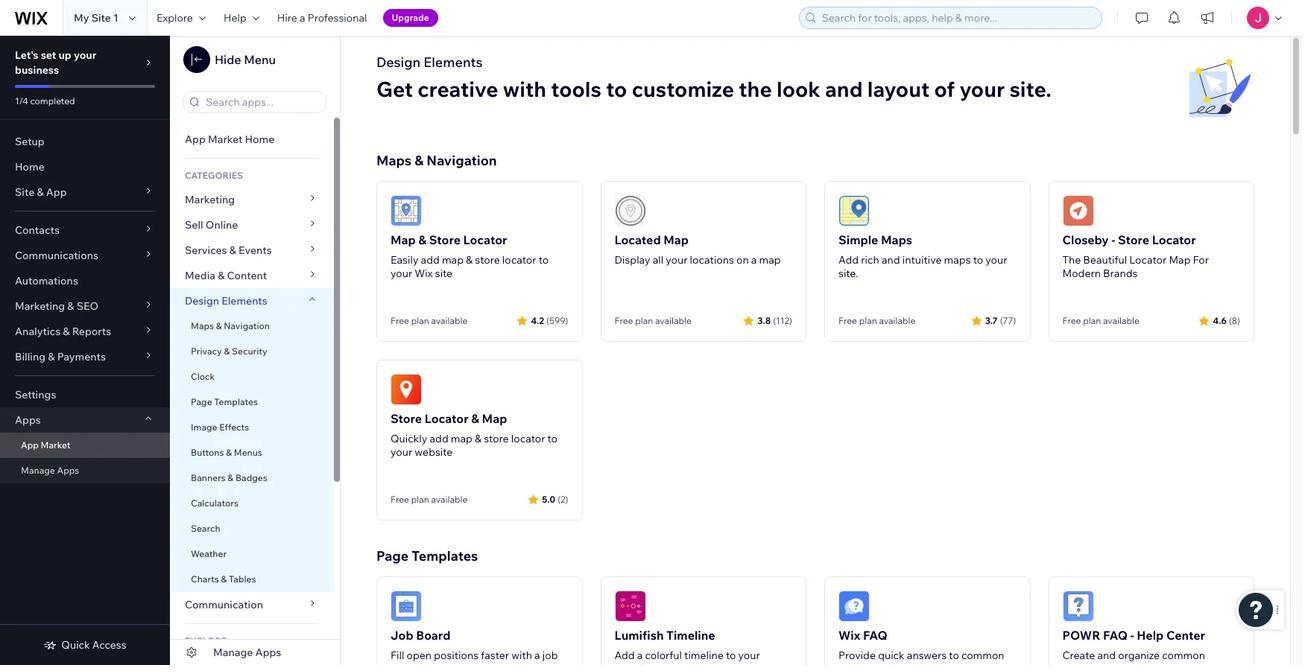 Task type: vqa. For each thing, say whether or not it's contained in the screenshot.
purchase
no



Task type: describe. For each thing, give the bounding box(es) containing it.
design for design elements get creative with tools to customize the look and layout of your site.
[[376, 54, 421, 71]]

job
[[391, 628, 413, 643]]

1 vertical spatial manage apps link
[[170, 640, 340, 666]]

badges
[[235, 473, 267, 484]]

my site 1
[[74, 11, 118, 25]]

calculators
[[191, 498, 239, 509]]

seo
[[77, 300, 98, 313]]

set
[[41, 48, 56, 62]]

design for design elements
[[185, 294, 219, 308]]

3.7
[[985, 315, 998, 326]]

answers
[[907, 649, 947, 663]]

billing & payments button
[[0, 344, 170, 370]]

design elements
[[185, 294, 268, 308]]

get
[[376, 76, 413, 102]]

billing & payments
[[15, 350, 106, 364]]

navigation inside "maps & navigation" link
[[224, 321, 270, 332]]

plan for closeby - store locator
[[1083, 315, 1101, 327]]

map inside closeby - store locator the beautiful locator map for modern brands
[[1169, 253, 1191, 267]]

design elements get creative with tools to customize the look and layout of your site.
[[376, 54, 1052, 102]]

lumifish
[[615, 628, 664, 643]]

5.0
[[542, 494, 556, 505]]

1 vertical spatial apps
[[57, 465, 79, 476]]

common inside powr faq - help center create and organize common customer questions
[[1162, 649, 1205, 663]]

to inside wix faq provide quick answers to common user questions
[[949, 649, 959, 663]]

store locator & map logo image
[[391, 374, 422, 406]]

free plan available down rich
[[839, 315, 916, 327]]

0 horizontal spatial manage apps
[[21, 465, 79, 476]]

marketing & seo
[[15, 300, 98, 313]]

site inside popup button
[[15, 186, 34, 199]]

map inside map & store locator easily add map & store locator to your wix site
[[391, 233, 416, 247]]

(77)
[[1000, 315, 1016, 326]]

website inside the store locator & map quickly add map & store locator to your website
[[415, 446, 453, 459]]

online
[[206, 218, 238, 232]]

search
[[191, 523, 220, 535]]

site. inside simple maps add rich and intuitive maps to your site.
[[839, 267, 858, 280]]

located map logo image
[[615, 195, 646, 227]]

with inside job board fill open positions faster with a job board
[[512, 649, 532, 663]]

display
[[615, 253, 650, 267]]

(2)
[[558, 494, 568, 505]]

fill
[[391, 649, 404, 663]]

1 horizontal spatial site
[[91, 11, 111, 25]]

your inside lumifish timeline add a colorful timeline to your website
[[738, 649, 760, 663]]

customer
[[1063, 663, 1109, 666]]

timeline
[[684, 649, 724, 663]]

app inside site & app popup button
[[46, 186, 67, 199]]

to inside the store locator & map quickly add map & store locator to your website
[[548, 432, 558, 446]]

1 vertical spatial manage apps
[[213, 646, 281, 660]]

setup link
[[0, 129, 170, 154]]

available for map & store locator
[[431, 315, 468, 327]]

site & app
[[15, 186, 67, 199]]

plan for store locator & map
[[411, 494, 429, 505]]

let's set up your business
[[15, 48, 96, 77]]

customize
[[632, 76, 734, 102]]

a inside lumifish timeline add a colorful timeline to your website
[[637, 649, 643, 663]]

buttons & menus link
[[170, 441, 334, 466]]

explore
[[185, 636, 227, 647]]

plan for map & store locator
[[411, 315, 429, 327]]

add for locator
[[430, 432, 449, 446]]

marketing for marketing
[[185, 193, 235, 206]]

sidebar element containing hide menu
[[170, 36, 341, 666]]

sell online
[[185, 218, 238, 232]]

page templates link
[[170, 390, 334, 415]]

modern
[[1063, 267, 1101, 280]]

effects
[[219, 422, 249, 433]]

locator for store locator & map
[[511, 432, 545, 446]]

(599)
[[547, 315, 568, 326]]

billing
[[15, 350, 46, 364]]

locator inside the store locator & map quickly add map & store locator to your website
[[425, 411, 469, 426]]

settings link
[[0, 382, 170, 408]]

weather
[[191, 549, 227, 560]]

communication link
[[170, 593, 334, 618]]

hire a professional
[[277, 11, 367, 25]]

free plan available for store locator & map
[[391, 494, 468, 505]]

Search apps... field
[[201, 92, 322, 113]]

store locator & map quickly add map & store locator to your website
[[391, 411, 558, 459]]

map & store locator easily add map & store locator to your wix site
[[391, 233, 549, 280]]

map for locator
[[442, 253, 464, 267]]

0 horizontal spatial maps
[[191, 321, 214, 332]]

quick access button
[[43, 639, 126, 652]]

0 vertical spatial manage apps link
[[0, 458, 170, 484]]

available down intuitive
[[879, 315, 916, 327]]

maps & navigation link
[[170, 314, 334, 339]]

charts
[[191, 574, 219, 585]]

professional
[[308, 11, 367, 25]]

marketing & seo button
[[0, 294, 170, 319]]

store for store locator & map
[[484, 432, 509, 446]]

Search for tools, apps, help & more... field
[[817, 7, 1097, 28]]

hire a professional link
[[268, 0, 376, 36]]

1 vertical spatial page templates
[[376, 548, 478, 565]]

help inside powr faq - help center create and organize common customer questions
[[1137, 628, 1164, 643]]

security
[[232, 346, 267, 357]]

buttons & menus
[[191, 447, 262, 458]]

add for &
[[421, 253, 440, 267]]

5.0 (2)
[[542, 494, 568, 505]]

hire
[[277, 11, 297, 25]]

layout
[[868, 76, 930, 102]]

to inside design elements get creative with tools to customize the look and layout of your site.
[[606, 76, 627, 102]]

map inside the store locator & map quickly add map & store locator to your website
[[482, 411, 507, 426]]

apps button
[[0, 408, 170, 433]]

to inside simple maps add rich and intuitive maps to your site.
[[973, 253, 983, 267]]

of
[[934, 76, 955, 102]]

map inside located map display all your locations on a map
[[664, 233, 689, 247]]

0 vertical spatial manage
[[21, 465, 55, 476]]

powr
[[1063, 628, 1101, 643]]

your inside located map display all your locations on a map
[[666, 253, 688, 267]]

charts & tables
[[191, 574, 256, 585]]

sell online link
[[170, 212, 334, 238]]

questions inside wix faq provide quick answers to common user questions
[[862, 663, 910, 666]]

upgrade button
[[383, 9, 438, 27]]

4.6 (8)
[[1213, 315, 1240, 326]]

to inside lumifish timeline add a colorful timeline to your website
[[726, 649, 736, 663]]

closeby - store locator the beautiful locator map for modern brands
[[1063, 233, 1209, 280]]

site & app button
[[0, 180, 170, 205]]

easily
[[391, 253, 419, 267]]

contacts
[[15, 224, 60, 237]]

plan down display
[[635, 315, 653, 327]]

lumifish timeline add a colorful timeline to your website
[[615, 628, 760, 666]]

plan down rich
[[859, 315, 877, 327]]

with inside design elements get creative with tools to customize the look and layout of your site.
[[503, 76, 546, 102]]

wix inside wix faq provide quick answers to common user questions
[[839, 628, 861, 643]]

hide
[[215, 52, 241, 67]]

explore
[[156, 11, 193, 25]]

a right hire
[[300, 11, 305, 25]]

quick
[[878, 649, 905, 663]]

center
[[1167, 628, 1205, 643]]

free plan available for map & store locator
[[391, 315, 468, 327]]

marketing for marketing & seo
[[15, 300, 65, 313]]

& inside dropdown button
[[63, 325, 70, 338]]

privacy & security link
[[170, 339, 334, 365]]

on
[[737, 253, 749, 267]]

map for map
[[451, 432, 473, 446]]

free plan available for closeby - store locator
[[1063, 315, 1140, 327]]

faq for provide
[[863, 628, 888, 643]]

the
[[739, 76, 772, 102]]

banners & badges link
[[170, 466, 334, 491]]

available down all
[[655, 315, 692, 327]]

tables
[[229, 574, 256, 585]]

settings
[[15, 388, 56, 402]]

maps
[[944, 253, 971, 267]]

board
[[416, 628, 451, 643]]

services & events link
[[170, 238, 334, 263]]

1 horizontal spatial navigation
[[427, 152, 497, 169]]

business
[[15, 63, 59, 77]]

app for app market
[[21, 440, 39, 451]]



Task type: locate. For each thing, give the bounding box(es) containing it.
1 horizontal spatial maps & navigation
[[376, 152, 497, 169]]

2 horizontal spatial apps
[[255, 646, 281, 660]]

wix inside map & store locator easily add map & store locator to your wix site
[[415, 267, 433, 280]]

marketing inside "dropdown button"
[[15, 300, 65, 313]]

0 vertical spatial and
[[825, 76, 863, 102]]

1 vertical spatial home
[[15, 160, 45, 174]]

navigation down design elements link
[[224, 321, 270, 332]]

sidebar element
[[0, 36, 170, 666], [170, 36, 341, 666]]

faq inside powr faq - help center create and organize common customer questions
[[1103, 628, 1128, 643]]

0 horizontal spatial templates
[[214, 397, 258, 408]]

apps down communication link
[[255, 646, 281, 660]]

reports
[[72, 325, 111, 338]]

market
[[208, 133, 243, 146], [41, 440, 70, 451]]

add right "quickly"
[[430, 432, 449, 446]]

add right easily
[[421, 253, 440, 267]]

maps & navigation down design elements
[[191, 321, 270, 332]]

app up 'categories' at the left of the page
[[185, 133, 206, 146]]

1 vertical spatial market
[[41, 440, 70, 451]]

app
[[185, 133, 206, 146], [46, 186, 67, 199], [21, 440, 39, 451]]

locator up 4.2
[[502, 253, 536, 267]]

templates inside page templates link
[[214, 397, 258, 408]]

common
[[962, 649, 1005, 663], [1162, 649, 1205, 663]]

add down lumifish
[[615, 649, 635, 663]]

questions inside powr faq - help center create and organize common customer questions
[[1111, 663, 1159, 666]]

map inside the store locator & map quickly add map & store locator to your website
[[451, 432, 473, 446]]

1 vertical spatial add
[[430, 432, 449, 446]]

a inside job board fill open positions faster with a job board
[[535, 649, 540, 663]]

job board fill open positions faster with a job board
[[391, 628, 558, 666]]

1 horizontal spatial help
[[1137, 628, 1164, 643]]

and right rich
[[882, 253, 900, 267]]

buttons
[[191, 447, 224, 458]]

add for simple maps
[[839, 253, 859, 267]]

site. inside design elements get creative with tools to customize the look and layout of your site.
[[1010, 76, 1052, 102]]

map inside located map display all your locations on a map
[[759, 253, 781, 267]]

job
[[543, 649, 558, 663]]

1 horizontal spatial store
[[429, 233, 461, 247]]

app inside app market home link
[[185, 133, 206, 146]]

1 vertical spatial maps
[[881, 233, 912, 247]]

your inside the store locator & map quickly add map & store locator to your website
[[391, 446, 412, 459]]

home inside home link
[[15, 160, 45, 174]]

store for map & store locator
[[475, 253, 500, 267]]

- up organize
[[1130, 628, 1134, 643]]

provide
[[839, 649, 876, 663]]

1 vertical spatial help
[[1137, 628, 1164, 643]]

plan down modern
[[1083, 315, 1101, 327]]

2 horizontal spatial and
[[1098, 649, 1116, 663]]

1 vertical spatial with
[[512, 649, 532, 663]]

market for app market
[[41, 440, 70, 451]]

add inside map & store locator easily add map & store locator to your wix site
[[421, 253, 440, 267]]

0 horizontal spatial design
[[185, 294, 219, 308]]

sidebar element containing let's set up your business
[[0, 36, 170, 666]]

maps
[[376, 152, 412, 169], [881, 233, 912, 247], [191, 321, 214, 332]]

1 horizontal spatial add
[[839, 253, 859, 267]]

store for &
[[429, 233, 461, 247]]

faq
[[863, 628, 888, 643], [1103, 628, 1128, 643]]

hide menu
[[215, 52, 276, 67]]

sell
[[185, 218, 203, 232]]

0 horizontal spatial market
[[41, 440, 70, 451]]

1 faq from the left
[[863, 628, 888, 643]]

plan
[[411, 315, 429, 327], [635, 315, 653, 327], [859, 315, 877, 327], [1083, 315, 1101, 327], [411, 494, 429, 505]]

3.7 (77)
[[985, 315, 1016, 326]]

home down "search apps..." field
[[245, 133, 275, 146]]

market up 'categories' at the left of the page
[[208, 133, 243, 146]]

apps inside dropdown button
[[15, 414, 41, 427]]

access
[[92, 639, 126, 652]]

media & content link
[[170, 263, 334, 288]]

with right faster on the bottom left
[[512, 649, 532, 663]]

map inside map & store locator easily add map & store locator to your wix site
[[442, 253, 464, 267]]

faq inside wix faq provide quick answers to common user questions
[[863, 628, 888, 643]]

0 horizontal spatial add
[[615, 649, 635, 663]]

1 vertical spatial marketing
[[15, 300, 65, 313]]

free for closeby - store locator
[[1063, 315, 1081, 327]]

and inside powr faq - help center create and organize common customer questions
[[1098, 649, 1116, 663]]

1 common from the left
[[962, 649, 1005, 663]]

0 vertical spatial manage apps
[[21, 465, 79, 476]]

0 horizontal spatial home
[[15, 160, 45, 174]]

faq up quick
[[863, 628, 888, 643]]

0 vertical spatial help
[[224, 11, 247, 25]]

add inside lumifish timeline add a colorful timeline to your website
[[615, 649, 635, 663]]

0 horizontal spatial -
[[1112, 233, 1116, 247]]

store for -
[[1118, 233, 1150, 247]]

help
[[224, 11, 247, 25], [1137, 628, 1164, 643]]

0 vertical spatial site
[[91, 11, 111, 25]]

setup
[[15, 135, 45, 148]]

2 questions from the left
[[1111, 663, 1159, 666]]

search link
[[170, 517, 334, 542]]

0 horizontal spatial wix
[[415, 267, 433, 280]]

0 vertical spatial navigation
[[427, 152, 497, 169]]

and right look
[[825, 76, 863, 102]]

1 horizontal spatial manage
[[213, 646, 253, 660]]

free down display
[[615, 315, 633, 327]]

1 horizontal spatial apps
[[57, 465, 79, 476]]

media
[[185, 269, 215, 283]]

app for app market home
[[185, 133, 206, 146]]

page inside page templates link
[[191, 397, 212, 408]]

store up "quickly"
[[391, 411, 422, 426]]

templates up job board logo
[[412, 548, 478, 565]]

marketing link
[[170, 187, 334, 212]]

wix up "provide"
[[839, 628, 861, 643]]

free down modern
[[1063, 315, 1081, 327]]

website
[[415, 446, 453, 459], [615, 663, 653, 666]]

manage apps link down communication link
[[170, 640, 340, 666]]

your down store locator & map logo
[[391, 446, 412, 459]]

1 horizontal spatial app
[[46, 186, 67, 199]]

0 vertical spatial add
[[839, 253, 859, 267]]

1 vertical spatial and
[[882, 253, 900, 267]]

0 vertical spatial -
[[1112, 233, 1116, 247]]

to right timeline
[[726, 649, 736, 663]]

locator for map & store locator
[[502, 253, 536, 267]]

marketing up analytics
[[15, 300, 65, 313]]

user
[[839, 663, 860, 666]]

1 horizontal spatial questions
[[1111, 663, 1159, 666]]

free plan available
[[391, 315, 468, 327], [615, 315, 692, 327], [839, 315, 916, 327], [1063, 315, 1140, 327], [391, 494, 468, 505]]

with left the "tools"
[[503, 76, 546, 102]]

and inside simple maps add rich and intuitive maps to your site.
[[882, 253, 900, 267]]

0 horizontal spatial store
[[391, 411, 422, 426]]

design elements link
[[170, 288, 334, 314]]

help up hide menu button
[[224, 11, 247, 25]]

image effects link
[[170, 415, 334, 441]]

0 horizontal spatial manage
[[21, 465, 55, 476]]

to up the 5.0 (2)
[[548, 432, 558, 446]]

common inside wix faq provide quick answers to common user questions
[[962, 649, 1005, 663]]

0 vertical spatial locator
[[502, 253, 536, 267]]

intuitive
[[903, 253, 942, 267]]

1 sidebar element from the left
[[0, 36, 170, 666]]

free for store locator & map
[[391, 494, 409, 505]]

page up job board logo
[[376, 548, 409, 565]]

home
[[245, 133, 275, 146], [15, 160, 45, 174]]

add inside the store locator & map quickly add map & store locator to your website
[[430, 432, 449, 446]]

store
[[429, 233, 461, 247], [1118, 233, 1150, 247], [391, 411, 422, 426]]

lumifish timeline logo image
[[615, 591, 646, 622]]

common down center
[[1162, 649, 1205, 663]]

1 vertical spatial add
[[615, 649, 635, 663]]

your right the maps
[[986, 253, 1007, 267]]

map right "quickly"
[[451, 432, 473, 446]]

maps & navigation up map & store locator logo
[[376, 152, 497, 169]]

add left rich
[[839, 253, 859, 267]]

4.2
[[531, 315, 544, 326]]

templates up effects
[[214, 397, 258, 408]]

contacts button
[[0, 218, 170, 243]]

0 vertical spatial app
[[185, 133, 206, 146]]

manage apps link down "app market"
[[0, 458, 170, 484]]

design up 'get'
[[376, 54, 421, 71]]

- inside closeby - store locator the beautiful locator map for modern brands
[[1112, 233, 1116, 247]]

0 vertical spatial maps & navigation
[[376, 152, 497, 169]]

automations link
[[0, 268, 170, 294]]

0 horizontal spatial marketing
[[15, 300, 65, 313]]

market for app market home
[[208, 133, 243, 146]]

elements down content
[[222, 294, 268, 308]]

1 horizontal spatial manage apps
[[213, 646, 281, 660]]

the
[[1063, 253, 1081, 267]]

simple
[[839, 233, 878, 247]]

maps up privacy
[[191, 321, 214, 332]]

3.8 (112)
[[758, 315, 792, 326]]

0 horizontal spatial maps & navigation
[[191, 321, 270, 332]]

0 horizontal spatial page
[[191, 397, 212, 408]]

0 horizontal spatial site
[[15, 186, 34, 199]]

design
[[376, 54, 421, 71], [185, 294, 219, 308]]

2 vertical spatial maps
[[191, 321, 214, 332]]

page down clock
[[191, 397, 212, 408]]

elements for design elements get creative with tools to customize the look and layout of your site.
[[424, 54, 483, 71]]

banners & badges
[[191, 473, 267, 484]]

store inside the store locator & map quickly add map & store locator to your website
[[391, 411, 422, 426]]

maps inside simple maps add rich and intuitive maps to your site.
[[881, 233, 912, 247]]

map right on
[[759, 253, 781, 267]]

1 horizontal spatial site.
[[1010, 76, 1052, 102]]

0 horizontal spatial page templates
[[191, 397, 260, 408]]

add for lumifish timeline
[[615, 649, 635, 663]]

job board logo image
[[391, 591, 422, 622]]

elements inside design elements link
[[222, 294, 268, 308]]

store up site
[[429, 233, 461, 247]]

1 vertical spatial site.
[[839, 267, 858, 280]]

free for map & store locator
[[391, 315, 409, 327]]

store inside the store locator & map quickly add map & store locator to your website
[[484, 432, 509, 446]]

tools
[[551, 76, 602, 102]]

4.2 (599)
[[531, 315, 568, 326]]

1 vertical spatial page
[[376, 548, 409, 565]]

manage apps down communication link
[[213, 646, 281, 660]]

wix faq logo image
[[839, 591, 870, 622]]

apps down app market link
[[57, 465, 79, 476]]

2 horizontal spatial maps
[[881, 233, 912, 247]]

your left site
[[391, 267, 412, 280]]

communication
[[185, 599, 266, 612]]

2 sidebar element from the left
[[170, 36, 341, 666]]

plan down easily
[[411, 315, 429, 327]]

store inside map & store locator easily add map & store locator to your wix site
[[475, 253, 500, 267]]

- up beautiful
[[1112, 233, 1116, 247]]

media & content
[[185, 269, 267, 283]]

1 vertical spatial elements
[[222, 294, 268, 308]]

free plan available down site
[[391, 315, 468, 327]]

payments
[[57, 350, 106, 364]]

available for closeby - store locator
[[1103, 315, 1140, 327]]

faq up organize
[[1103, 628, 1128, 643]]

locator inside map & store locator easily add map & store locator to your wix site
[[463, 233, 507, 247]]

your inside let's set up your business
[[74, 48, 96, 62]]

manage down "app market"
[[21, 465, 55, 476]]

- inside powr faq - help center create and organize common customer questions
[[1130, 628, 1134, 643]]

questions right 'customer'
[[1111, 663, 1159, 666]]

available down the store locator & map quickly add map & store locator to your website
[[431, 494, 468, 505]]

to right the "tools"
[[606, 76, 627, 102]]

1 horizontal spatial -
[[1130, 628, 1134, 643]]

0 horizontal spatial elements
[[222, 294, 268, 308]]

free plan available down all
[[615, 315, 692, 327]]

1 questions from the left
[[862, 663, 910, 666]]

(8)
[[1229, 315, 1240, 326]]

0 horizontal spatial help
[[224, 11, 247, 25]]

2 faq from the left
[[1103, 628, 1128, 643]]

to right the maps
[[973, 253, 983, 267]]

page templates
[[191, 397, 260, 408], [376, 548, 478, 565]]

0 vertical spatial elements
[[424, 54, 483, 71]]

0 vertical spatial website
[[415, 446, 453, 459]]

simple maps logo image
[[839, 195, 870, 227]]

apps down settings
[[15, 414, 41, 427]]

navigation down the creative
[[427, 152, 497, 169]]

1 vertical spatial -
[[1130, 628, 1134, 643]]

faq for -
[[1103, 628, 1128, 643]]

app down settings
[[21, 440, 39, 451]]

0 horizontal spatial app
[[21, 440, 39, 451]]

to up 4.2 (599)
[[539, 253, 549, 267]]

1 vertical spatial templates
[[412, 548, 478, 565]]

upgrade
[[392, 12, 429, 23]]

to inside map & store locator easily add map & store locator to your wix site
[[539, 253, 549, 267]]

brands
[[1103, 267, 1138, 280]]

a down lumifish
[[637, 649, 643, 663]]

home inside app market home link
[[245, 133, 275, 146]]

0 horizontal spatial common
[[962, 649, 1005, 663]]

privacy
[[191, 346, 222, 357]]

charts & tables link
[[170, 567, 334, 593]]

free down "quickly"
[[391, 494, 409, 505]]

1 vertical spatial maps & navigation
[[191, 321, 270, 332]]

2 vertical spatial and
[[1098, 649, 1116, 663]]

& inside "dropdown button"
[[67, 300, 74, 313]]

add inside simple maps add rich and intuitive maps to your site.
[[839, 253, 859, 267]]

site left 1
[[91, 11, 111, 25]]

manage down communication
[[213, 646, 253, 660]]

maps up intuitive
[[881, 233, 912, 247]]

1 horizontal spatial templates
[[412, 548, 478, 565]]

app down home link
[[46, 186, 67, 199]]

simple maps add rich and intuitive maps to your site.
[[839, 233, 1007, 280]]

app inside app market link
[[21, 440, 39, 451]]

1 horizontal spatial market
[[208, 133, 243, 146]]

free plan available down "quickly"
[[391, 494, 468, 505]]

image
[[191, 422, 217, 433]]

0 horizontal spatial and
[[825, 76, 863, 102]]

(112)
[[773, 315, 792, 326]]

for
[[1193, 253, 1209, 267]]

map right easily
[[442, 253, 464, 267]]

2 vertical spatial app
[[21, 440, 39, 451]]

page templates up image effects
[[191, 397, 260, 408]]

elements for design elements
[[222, 294, 268, 308]]

1 vertical spatial wix
[[839, 628, 861, 643]]

1 vertical spatial site
[[15, 186, 34, 199]]

events
[[239, 244, 272, 257]]

2 common from the left
[[1162, 649, 1205, 663]]

your inside design elements get creative with tools to customize the look and layout of your site.
[[960, 76, 1005, 102]]

website down store locator & map logo
[[415, 446, 453, 459]]

my
[[74, 11, 89, 25]]

store inside closeby - store locator the beautiful locator map for modern brands
[[1118, 233, 1150, 247]]

design inside design elements get creative with tools to customize the look and layout of your site.
[[376, 54, 421, 71]]

add
[[421, 253, 440, 267], [430, 432, 449, 446]]

0 horizontal spatial questions
[[862, 663, 910, 666]]

and right create in the right bottom of the page
[[1098, 649, 1116, 663]]

1 vertical spatial design
[[185, 294, 219, 308]]

colorful
[[645, 649, 682, 663]]

free right (112)
[[839, 315, 857, 327]]

marketing down 'categories' at the left of the page
[[185, 193, 235, 206]]

manage apps down "app market"
[[21, 465, 79, 476]]

weather link
[[170, 542, 334, 567]]

1 horizontal spatial faq
[[1103, 628, 1128, 643]]

1 horizontal spatial page
[[376, 548, 409, 565]]

analytics
[[15, 325, 61, 338]]

wix left site
[[415, 267, 433, 280]]

free
[[391, 315, 409, 327], [615, 315, 633, 327], [839, 315, 857, 327], [1063, 315, 1081, 327], [391, 494, 409, 505]]

wix
[[415, 267, 433, 280], [839, 628, 861, 643]]

plan down "quickly"
[[411, 494, 429, 505]]

your inside map & store locator easily add map & store locator to your wix site
[[391, 267, 412, 280]]

maps & navigation
[[376, 152, 497, 169], [191, 321, 270, 332]]

0 vertical spatial marketing
[[185, 193, 235, 206]]

store up beautiful
[[1118, 233, 1150, 247]]

0 vertical spatial wix
[[415, 267, 433, 280]]

privacy & security
[[191, 346, 267, 357]]

0 horizontal spatial website
[[415, 446, 453, 459]]

available for store locator & map
[[431, 494, 468, 505]]

closeby - store locator logo image
[[1063, 195, 1094, 227]]

1 horizontal spatial maps
[[376, 152, 412, 169]]

free down easily
[[391, 315, 409, 327]]

&
[[415, 152, 424, 169], [37, 186, 44, 199], [419, 233, 427, 247], [229, 244, 236, 257], [466, 253, 473, 267], [218, 269, 225, 283], [67, 300, 74, 313], [216, 321, 222, 332], [63, 325, 70, 338], [224, 346, 230, 357], [48, 350, 55, 364], [471, 411, 479, 426], [475, 432, 482, 446], [226, 447, 232, 458], [228, 473, 233, 484], [221, 574, 227, 585]]

site up contacts
[[15, 186, 34, 199]]

hide menu button
[[183, 46, 276, 73]]

help up organize
[[1137, 628, 1164, 643]]

content
[[227, 269, 267, 283]]

0 vertical spatial site.
[[1010, 76, 1052, 102]]

0 vertical spatial with
[[503, 76, 546, 102]]

rich
[[861, 253, 879, 267]]

0 horizontal spatial faq
[[863, 628, 888, 643]]

your right all
[[666, 253, 688, 267]]

calculators link
[[170, 491, 334, 517]]

elements
[[424, 54, 483, 71], [222, 294, 268, 308]]

elements inside design elements get creative with tools to customize the look and layout of your site.
[[424, 54, 483, 71]]

0 vertical spatial home
[[245, 133, 275, 146]]

located
[[615, 233, 661, 247]]

map & store locator logo image
[[391, 195, 422, 227]]

available
[[431, 315, 468, 327], [655, 315, 692, 327], [879, 315, 916, 327], [1103, 315, 1140, 327], [431, 494, 468, 505]]

your right up
[[74, 48, 96, 62]]

locator inside the store locator & map quickly add map & store locator to your website
[[511, 432, 545, 446]]

0 vertical spatial templates
[[214, 397, 258, 408]]

services
[[185, 244, 227, 257]]

templates
[[214, 397, 258, 408], [412, 548, 478, 565]]

create
[[1063, 649, 1095, 663]]

manage apps link
[[0, 458, 170, 484], [170, 640, 340, 666]]

website down lumifish
[[615, 663, 653, 666]]

1 vertical spatial locator
[[511, 432, 545, 446]]

home down setup
[[15, 160, 45, 174]]

elements up the creative
[[424, 54, 483, 71]]

0 vertical spatial add
[[421, 253, 440, 267]]

a left job
[[535, 649, 540, 663]]

market down apps dropdown button
[[41, 440, 70, 451]]

0 vertical spatial page templates
[[191, 397, 260, 408]]

1 horizontal spatial marketing
[[185, 193, 235, 206]]

completed
[[30, 95, 75, 107]]

0 horizontal spatial apps
[[15, 414, 41, 427]]

help inside button
[[224, 11, 247, 25]]

1 horizontal spatial common
[[1162, 649, 1205, 663]]

services & events
[[185, 244, 272, 257]]

1 vertical spatial store
[[484, 432, 509, 446]]

1 horizontal spatial design
[[376, 54, 421, 71]]

-
[[1112, 233, 1116, 247], [1130, 628, 1134, 643]]

1 horizontal spatial and
[[882, 253, 900, 267]]

0 vertical spatial maps
[[376, 152, 412, 169]]

website inside lumifish timeline add a colorful timeline to your website
[[615, 663, 653, 666]]

design down media
[[185, 294, 219, 308]]

up
[[59, 48, 71, 62]]

a inside located map display all your locations on a map
[[751, 253, 757, 267]]

locator inside map & store locator easily add map & store locator to your wix site
[[502, 253, 536, 267]]

to right answers
[[949, 649, 959, 663]]

and inside design elements get creative with tools to customize the look and layout of your site.
[[825, 76, 863, 102]]

available down brands
[[1103, 315, 1140, 327]]

common right answers
[[962, 649, 1005, 663]]

your right timeline
[[738, 649, 760, 663]]

a right on
[[751, 253, 757, 267]]

let's
[[15, 48, 38, 62]]

store inside map & store locator easily add map & store locator to your wix site
[[429, 233, 461, 247]]

free plan available down modern
[[1063, 315, 1140, 327]]

powr faq - help center create and organize common customer questions
[[1063, 628, 1205, 666]]

1 vertical spatial navigation
[[224, 321, 270, 332]]

0 vertical spatial store
[[475, 253, 500, 267]]

available down site
[[431, 315, 468, 327]]

your inside simple maps add rich and intuitive maps to your site.
[[986, 253, 1007, 267]]

powr faq - help center logo image
[[1063, 591, 1094, 622]]

wix faq provide quick answers to common user questions
[[839, 628, 1005, 666]]

4.6
[[1213, 315, 1227, 326]]

1 horizontal spatial elements
[[424, 54, 483, 71]]

your right of
[[960, 76, 1005, 102]]



